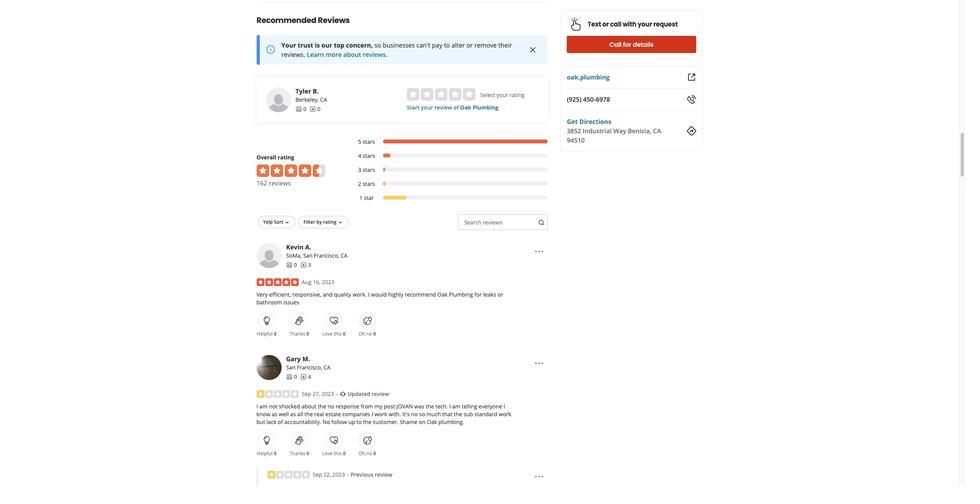 Task type: describe. For each thing, give the bounding box(es) containing it.
2 stars
[[358, 180, 375, 188]]

on
[[419, 419, 426, 426]]

ca inside kevin a. soma, san francisco, ca
[[341, 252, 348, 260]]

call
[[610, 20, 621, 29]]

customer.
[[373, 419, 399, 426]]

previous
[[351, 471, 373, 479]]

a.
[[305, 243, 311, 252]]

rating for filter by rating
[[323, 219, 337, 226]]

aug
[[302, 279, 312, 286]]

ca inside tyler b. berkeley, ca
[[320, 96, 327, 103]]

francisco, inside kevin a. soma, san francisco, ca
[[314, 252, 339, 260]]

2023 for sep 27, 2023
[[322, 391, 334, 398]]

2 work from the left
[[499, 411, 511, 418]]

friends element for tyler b.
[[295, 105, 306, 113]]

is
[[315, 41, 320, 50]]

follow
[[331, 419, 347, 426]]

accountability.
[[284, 419, 321, 426]]

sep for sep 27, 2023
[[302, 391, 311, 398]]

overall
[[256, 154, 276, 161]]

gary m. link
[[286, 355, 310, 364]]

tyler b. berkeley, ca
[[295, 87, 327, 103]]

so inside the so businesses can't pay to alter or remove their reviews.
[[374, 41, 381, 50]]

would
[[371, 291, 387, 299]]

1 as from the left
[[272, 411, 277, 418]]

recommended reviews element
[[232, 2, 573, 486]]

4 stars
[[358, 152, 375, 160]]

0 vertical spatial review
[[435, 104, 452, 111]]

reviews for search reviews
[[483, 219, 502, 226]]

call for details button
[[567, 36, 696, 53]]

with
[[623, 20, 636, 29]]

2023 for aug 16, 2023
[[322, 279, 334, 286]]

yelp sort
[[263, 219, 283, 226]]

shame
[[400, 419, 417, 426]]

stars for 2 stars
[[363, 180, 375, 188]]

1 menu image from the top
[[534, 247, 544, 256]]

search reviews
[[464, 219, 502, 226]]

text
[[588, 20, 601, 29]]

1 star rating image for sep 22, 2023
[[267, 471, 310, 479]]

remove
[[474, 41, 497, 50]]

sep for sep 22, 2023
[[313, 471, 322, 479]]

much
[[426, 411, 441, 418]]

yelp
[[263, 219, 273, 226]]

94510
[[567, 136, 585, 145]]

2 reviews. from the left
[[363, 50, 388, 59]]

sub
[[464, 411, 473, 418]]

16 friends v2 image for tyler
[[295, 106, 302, 112]]

highly
[[388, 291, 403, 299]]

3 stars
[[358, 166, 375, 174]]

rating element
[[407, 88, 475, 101]]

16 chevron down v2 image for yelp sort
[[284, 220, 290, 226]]

very
[[256, 291, 268, 299]]

22,
[[323, 471, 331, 479]]

know
[[256, 411, 270, 418]]

menu image
[[534, 359, 544, 368]]

i up that
[[449, 403, 451, 410]]

5 stars
[[358, 138, 375, 146]]

star
[[364, 194, 374, 202]]

start
[[407, 104, 420, 111]]

3 for 3 stars
[[358, 166, 361, 174]]

gary
[[286, 355, 301, 364]]

reviews element for b.
[[310, 105, 320, 113]]

businesses
[[383, 41, 415, 50]]

24 directions v2 image
[[687, 126, 696, 136]]

recommended
[[256, 15, 316, 26]]

4 for 4
[[308, 373, 311, 381]]

real
[[314, 411, 324, 418]]

16 chevron down v2 image for filter by rating
[[337, 220, 344, 226]]

up
[[348, 419, 355, 426]]

love for a.
[[322, 331, 333, 338]]

24 phone v2 image
[[687, 95, 696, 104]]

response
[[336, 403, 359, 410]]

close image
[[528, 45, 538, 54]]

rating for select your rating
[[510, 91, 525, 99]]

helpful 0 for gary m.
[[257, 451, 276, 457]]

well
[[279, 411, 289, 418]]

of inside i am not shocked about the no response from my post jovan was the tech.  i am telling everyone i know as well as all the real estate companies i work with. it's no so much that the sub standard work but lack of accountability. no follow up to the customer. shame on oak plumbing.
[[278, 419, 283, 426]]

the down "companies"
[[363, 419, 371, 426]]

our
[[321, 41, 332, 50]]

1 am from the left
[[259, 403, 268, 410]]

request
[[653, 20, 678, 29]]

oak.plumbing
[[567, 73, 610, 82]]

stars for 5 stars
[[363, 138, 375, 146]]

sort
[[274, 219, 283, 226]]

1
[[359, 194, 363, 202]]

filter reviews by 1 star rating element
[[350, 194, 548, 202]]

was
[[414, 403, 424, 410]]

trust
[[298, 41, 313, 50]]

reviews element for m.
[[300, 373, 311, 381]]

learn more about reviews.
[[307, 50, 388, 59]]

16 update v2 image
[[340, 391, 346, 398]]

efficient,
[[269, 291, 291, 299]]

sep 22, 2023
[[313, 471, 345, 479]]

recommend
[[405, 291, 436, 299]]

berkeley,
[[295, 96, 319, 103]]

estate
[[325, 411, 341, 418]]

filter by rating button
[[299, 216, 349, 229]]

27,
[[313, 391, 320, 398]]

i down from at the bottom
[[372, 411, 373, 418]]

san inside gary m. san francisco, ca
[[286, 364, 296, 371]]

oh for gary m.
[[359, 451, 365, 457]]

2
[[358, 180, 361, 188]]

so businesses can't pay to alter or remove their reviews.
[[281, 41, 512, 59]]

0 inside reviews element
[[317, 105, 320, 113]]

get
[[567, 117, 578, 126]]

(925)
[[567, 95, 582, 104]]

industrial
[[583, 127, 612, 135]]

4.5 star rating image
[[256, 165, 325, 177]]

2 horizontal spatial or
[[602, 20, 609, 29]]

24 external link v2 image
[[687, 73, 696, 82]]

i inside very efficient, responsive, and quality work. i would highly recommend oak plumbing for leaks or bathroom issues
[[368, 291, 370, 299]]

friends element for kevin a.
[[286, 261, 297, 269]]

this for m.
[[334, 451, 342, 457]]

16,
[[313, 279, 321, 286]]

and
[[323, 291, 333, 299]]

companies
[[342, 411, 370, 418]]

kevin a. soma, san francisco, ca
[[286, 243, 348, 260]]

search image
[[538, 219, 545, 226]]

450-
[[583, 95, 596, 104]]

0 horizontal spatial rating
[[278, 154, 294, 161]]

0 vertical spatial plumbing
[[473, 104, 499, 111]]

info alert
[[256, 35, 548, 65]]

tyler b. link
[[295, 87, 319, 96]]

no up previous review
[[366, 451, 372, 457]]

6978
[[596, 95, 610, 104]]

5 star rating image
[[256, 279, 299, 286]]

reviews. inside the so businesses can't pay to alter or remove their reviews.
[[281, 50, 305, 59]]

get directions 3852 industrial way benicia, ca 94510
[[567, 117, 661, 145]]

about inside i am not shocked about the no response from my post jovan was the tech.  i am telling everyone i know as well as all the real estate companies i work with. it's no so much that the sub standard work but lack of accountability. no follow up to the customer. shame on oak plumbing.
[[302, 403, 316, 410]]

filter by rating
[[304, 219, 337, 226]]

updated
[[348, 391, 370, 398]]

aug 16, 2023
[[302, 279, 334, 286]]

filter
[[304, 219, 315, 226]]

filter reviews by 2 stars rating element
[[350, 180, 548, 188]]

(925) 450-6978
[[567, 95, 610, 104]]



Task type: vqa. For each thing, say whether or not it's contained in the screenshot.
Post
yes



Task type: locate. For each thing, give the bounding box(es) containing it.
1 horizontal spatial as
[[290, 411, 296, 418]]

i am not shocked about the no response from my post jovan was the tech.  i am telling everyone i know as well as all the real estate companies i work with. it's no so much that the sub standard work but lack of accountability. no follow up to the customer. shame on oak plumbing.
[[256, 403, 511, 426]]

reviews element
[[310, 105, 320, 113], [300, 261, 311, 269], [300, 373, 311, 381]]

0 horizontal spatial reviews.
[[281, 50, 305, 59]]

1 vertical spatial love
[[322, 451, 333, 457]]

0 vertical spatial 16 friends v2 image
[[295, 106, 302, 112]]

san
[[303, 252, 313, 260], [286, 364, 296, 371]]

0 horizontal spatial 16 review v2 image
[[300, 262, 306, 268]]

your right start
[[421, 104, 433, 111]]

(0 reactions) element
[[274, 331, 276, 338], [306, 331, 309, 338], [343, 331, 346, 338], [373, 331, 376, 338], [274, 451, 276, 457], [306, 451, 309, 457], [343, 451, 346, 457], [373, 451, 376, 457]]

2 vertical spatial oak
[[427, 419, 437, 426]]

0 vertical spatial of
[[454, 104, 459, 111]]

1 vertical spatial helpful
[[257, 451, 273, 457]]

everyone
[[479, 403, 502, 410]]

0 vertical spatial sep
[[302, 391, 311, 398]]

the up much
[[426, 403, 434, 410]]

1 vertical spatial menu image
[[534, 472, 544, 482]]

oh no 0
[[359, 331, 376, 338], [359, 451, 376, 457]]

or inside very efficient, responsive, and quality work. i would highly recommend oak plumbing for leaks or bathroom issues
[[498, 291, 503, 299]]

0 horizontal spatial as
[[272, 411, 277, 418]]

0 vertical spatial oh
[[359, 331, 365, 338]]

2 thanks 0 from the top
[[290, 451, 309, 457]]

photo of tyler b. image
[[266, 87, 291, 112]]

4 down 5
[[358, 152, 361, 160]]

reviews.
[[281, 50, 305, 59], [363, 50, 388, 59]]

select your rating
[[480, 91, 525, 99]]

16 review v2 image for kevin
[[300, 262, 306, 268]]

16 friends v2 image down "berkeley,"
[[295, 106, 302, 112]]

1 vertical spatial of
[[278, 419, 283, 426]]

162 reviews
[[256, 179, 291, 188]]

0 vertical spatial helpful 0
[[257, 331, 276, 338]]

0 vertical spatial reviews element
[[310, 105, 320, 113]]

overall rating
[[256, 154, 294, 161]]

helpful down bathroom
[[257, 331, 273, 338]]

0 horizontal spatial work
[[375, 411, 387, 418]]

1 vertical spatial sep
[[313, 471, 322, 479]]

16 review v2 image
[[300, 374, 306, 380]]

rating
[[510, 91, 525, 99], [278, 154, 294, 161], [323, 219, 337, 226]]

1 reviews. from the left
[[281, 50, 305, 59]]

1 thanks 0 from the top
[[290, 331, 309, 338]]

0 vertical spatial about
[[343, 50, 361, 59]]

0 vertical spatial friends element
[[295, 105, 306, 113]]

of down (no rating) image
[[454, 104, 459, 111]]

2023 right 16,
[[322, 279, 334, 286]]

no down very efficient, responsive, and quality work. i would highly recommend oak plumbing for leaks or bathroom issues
[[366, 331, 372, 338]]

benicia,
[[628, 127, 651, 135]]

yelp sort button
[[258, 216, 295, 229]]

1 horizontal spatial so
[[419, 411, 425, 418]]

by
[[316, 219, 322, 226]]

rating inside dropdown button
[[323, 219, 337, 226]]

but
[[256, 419, 265, 426]]

stars right 5
[[363, 138, 375, 146]]

review up 'my'
[[372, 391, 389, 398]]

reviews element containing 3
[[300, 261, 311, 269]]

sep
[[302, 391, 311, 398], [313, 471, 322, 479]]

quality
[[334, 291, 351, 299]]

(no rating) image
[[407, 88, 475, 101]]

0 vertical spatial 1 star rating image
[[256, 391, 299, 398]]

review for previous review
[[375, 471, 392, 479]]

16 chevron down v2 image inside filter by rating dropdown button
[[337, 220, 344, 226]]

am up know
[[259, 403, 268, 410]]

0 vertical spatial your
[[638, 20, 652, 29]]

reviews element down the soma,
[[300, 261, 311, 269]]

thanks for gary
[[290, 451, 305, 457]]

0 vertical spatial 16 review v2 image
[[310, 106, 316, 112]]

2 thanks from the top
[[290, 451, 305, 457]]

helpful 0
[[257, 331, 276, 338], [257, 451, 276, 457]]

16 review v2 image down "berkeley,"
[[310, 106, 316, 112]]

francisco, inside gary m. san francisco, ca
[[297, 364, 322, 371]]

stars down 5 stars
[[363, 152, 375, 160]]

i
[[368, 291, 370, 299], [256, 403, 258, 410], [449, 403, 451, 410], [504, 403, 505, 410], [372, 411, 373, 418]]

0 vertical spatial rating
[[510, 91, 525, 99]]

0 vertical spatial oak
[[460, 104, 471, 111]]

2 stars from the top
[[363, 152, 375, 160]]

1 vertical spatial 16 review v2 image
[[300, 262, 306, 268]]

thanks 0 up gary m. link
[[290, 331, 309, 338]]

1 vertical spatial 1 star rating image
[[267, 471, 310, 479]]

16 review v2 image for tyler
[[310, 106, 316, 112]]

1 love from the top
[[322, 331, 333, 338]]

0 vertical spatial helpful
[[257, 331, 273, 338]]

bathroom
[[256, 299, 282, 306]]

0 horizontal spatial so
[[374, 41, 381, 50]]

oak inside very efficient, responsive, and quality work. i would highly recommend oak plumbing for leaks or bathroom issues
[[437, 291, 447, 299]]

or right alter
[[467, 41, 473, 50]]

0 vertical spatial to
[[444, 41, 450, 50]]

0 horizontal spatial for
[[474, 291, 482, 299]]

to
[[444, 41, 450, 50], [356, 419, 362, 426]]

1 horizontal spatial or
[[498, 291, 503, 299]]

friends element
[[295, 105, 306, 113], [286, 261, 297, 269], [286, 373, 297, 381]]

1 vertical spatial thanks
[[290, 451, 305, 457]]

ca inside gary m. san francisco, ca
[[324, 364, 331, 371]]

1 vertical spatial san
[[286, 364, 296, 371]]

oak down much
[[427, 419, 437, 426]]

san inside kevin a. soma, san francisco, ca
[[303, 252, 313, 260]]

reviews element containing 0
[[310, 105, 320, 113]]

so
[[374, 41, 381, 50], [419, 411, 425, 418]]

no right it's
[[411, 411, 418, 418]]

0 horizontal spatial sep
[[302, 391, 311, 398]]

1 horizontal spatial 16 chevron down v2 image
[[337, 220, 344, 226]]

work down 'my'
[[375, 411, 387, 418]]

2 vertical spatial friends element
[[286, 373, 297, 381]]

2023
[[322, 279, 334, 286], [322, 391, 334, 398], [332, 471, 345, 479]]

plumbing down 'select'
[[473, 104, 499, 111]]

2 vertical spatial rating
[[323, 219, 337, 226]]

3 stars from the top
[[363, 166, 375, 174]]

about inside info alert
[[343, 50, 361, 59]]

1 vertical spatial review
[[372, 391, 389, 398]]

None radio
[[407, 88, 419, 101], [421, 88, 433, 101], [463, 88, 475, 101], [407, 88, 419, 101], [421, 88, 433, 101], [463, 88, 475, 101]]

thanks down accountability.
[[290, 451, 305, 457]]

m.
[[302, 355, 310, 364]]

1 vertical spatial oh no 0
[[359, 451, 376, 457]]

ca inside get directions 3852 industrial way benicia, ca 94510
[[653, 127, 661, 135]]

top
[[334, 41, 344, 50]]

oh no 0 for kevin a.
[[359, 331, 376, 338]]

0 horizontal spatial about
[[302, 403, 316, 410]]

san down a.
[[303, 252, 313, 260]]

i right everyone
[[504, 403, 505, 410]]

francisco,
[[314, 252, 339, 260], [297, 364, 322, 371]]

oak inside i am not shocked about the no response from my post jovan was the tech.  i am telling everyone i know as well as all the real estate companies i work with. it's no so much that the sub standard work but lack of accountability. no follow up to the customer. shame on oak plumbing.
[[427, 419, 437, 426]]

review for updated review
[[372, 391, 389, 398]]

to right pay
[[444, 41, 450, 50]]

5
[[358, 138, 361, 146]]

0 vertical spatial menu image
[[534, 247, 544, 256]]

friends element for gary m.
[[286, 373, 297, 381]]

2 as from the left
[[290, 411, 296, 418]]

so right concern,
[[374, 41, 381, 50]]

reviews down 4.5 star rating image
[[269, 179, 291, 188]]

your for select your rating
[[497, 91, 508, 99]]

1 oh from the top
[[359, 331, 365, 338]]

1 vertical spatial for
[[474, 291, 482, 299]]

1 star
[[359, 194, 374, 202]]

or right "leaks"
[[498, 291, 503, 299]]

helpful for kevin a.
[[257, 331, 273, 338]]

1 horizontal spatial your
[[497, 91, 508, 99]]

review right previous
[[375, 471, 392, 479]]

1 star rating image left 22,
[[267, 471, 310, 479]]

162
[[256, 179, 267, 188]]

oak
[[460, 104, 471, 111], [437, 291, 447, 299], [427, 419, 437, 426]]

2023 right 27,
[[322, 391, 334, 398]]

this for a.
[[334, 331, 342, 338]]

1 16 chevron down v2 image from the left
[[284, 220, 290, 226]]

1 vertical spatial oh
[[359, 451, 365, 457]]

select
[[480, 91, 495, 99]]

2 vertical spatial reviews element
[[300, 373, 311, 381]]

2 love from the top
[[322, 451, 333, 457]]

2 vertical spatial 2023
[[332, 471, 345, 479]]

1 horizontal spatial san
[[303, 252, 313, 260]]

love this 0 up gary m. san francisco, ca
[[322, 331, 346, 338]]

this
[[334, 331, 342, 338], [334, 451, 342, 457]]

1 horizontal spatial about
[[343, 50, 361, 59]]

of down well
[[278, 419, 283, 426]]

filter reviews by 4 stars rating element
[[350, 152, 548, 160]]

2 helpful from the top
[[257, 451, 273, 457]]

learn more about reviews. link
[[307, 50, 388, 59]]

1 love this 0 from the top
[[322, 331, 346, 338]]

1 vertical spatial your
[[497, 91, 508, 99]]

san down gary
[[286, 364, 296, 371]]

no up estate
[[328, 403, 334, 410]]

0 horizontal spatial 4
[[308, 373, 311, 381]]

am
[[259, 403, 268, 410], [452, 403, 460, 410]]

1 horizontal spatial 4
[[358, 152, 361, 160]]

love this 0 for kevin a.
[[322, 331, 346, 338]]

0 vertical spatial for
[[623, 40, 631, 49]]

oak down (no rating) image
[[460, 104, 471, 111]]

1 vertical spatial love this 0
[[322, 451, 346, 457]]

16 chevron down v2 image
[[284, 220, 290, 226], [337, 220, 344, 226]]

the left sub at the bottom left
[[454, 411, 462, 418]]

1 horizontal spatial to
[[444, 41, 450, 50]]

friends element down "berkeley,"
[[295, 105, 306, 113]]

2 vertical spatial or
[[498, 291, 503, 299]]

16 chevron down v2 image inside yelp sort dropdown button
[[284, 220, 290, 226]]

or inside the so businesses can't pay to alter or remove their reviews.
[[467, 41, 473, 50]]

helpful
[[257, 331, 273, 338], [257, 451, 273, 457]]

their
[[498, 41, 512, 50]]

0 horizontal spatial am
[[259, 403, 268, 410]]

i up know
[[256, 403, 258, 410]]

1 this from the top
[[334, 331, 342, 338]]

sep left 22,
[[313, 471, 322, 479]]

stars inside "element"
[[363, 152, 375, 160]]

thanks 0 for gary
[[290, 451, 309, 457]]

friends element left 16 review v2 icon
[[286, 373, 297, 381]]

1 star rating image for sep 27, 2023
[[256, 391, 299, 398]]

1 vertical spatial francisco,
[[297, 364, 322, 371]]

0 vertical spatial this
[[334, 331, 342, 338]]

photo of gary m. image
[[256, 355, 281, 380]]

filter reviews by 3 stars rating element
[[350, 166, 548, 174]]

1 horizontal spatial reviews.
[[363, 50, 388, 59]]

1 vertical spatial reviews
[[483, 219, 502, 226]]

for left "leaks"
[[474, 291, 482, 299]]

2023 right 22,
[[332, 471, 345, 479]]

helpful 0 down bathroom
[[257, 331, 276, 338]]

recommended reviews
[[256, 15, 350, 26]]

oh no 0 up previous review
[[359, 451, 376, 457]]

1 vertical spatial reviews element
[[300, 261, 311, 269]]

3 for 3
[[308, 261, 311, 269]]

about up the all
[[302, 403, 316, 410]]

0 vertical spatial san
[[303, 252, 313, 260]]

i right work.
[[368, 291, 370, 299]]

4 inside reviews element
[[308, 373, 311, 381]]

get directions link
[[567, 117, 611, 126]]

menu image
[[534, 247, 544, 256], [534, 472, 544, 482]]

lack
[[267, 419, 276, 426]]

jovan
[[396, 403, 413, 410]]

for right call
[[623, 40, 631, 49]]

updated review
[[348, 391, 389, 398]]

0 vertical spatial so
[[374, 41, 381, 50]]

friends element down the soma,
[[286, 261, 297, 269]]

1 vertical spatial so
[[419, 411, 425, 418]]

1 vertical spatial 2023
[[322, 391, 334, 398]]

for inside very efficient, responsive, and quality work. i would highly recommend oak plumbing for leaks or bathroom issues
[[474, 291, 482, 299]]

2 vertical spatial your
[[421, 104, 433, 111]]

to inside the so businesses can't pay to alter or remove their reviews.
[[444, 41, 450, 50]]

your for start your review of oak plumbing
[[421, 104, 433, 111]]

2 am from the left
[[452, 403, 460, 410]]

oh
[[359, 331, 365, 338], [359, 451, 365, 457]]

thanks 0 for kevin
[[290, 331, 309, 338]]

0 vertical spatial reviews
[[269, 179, 291, 188]]

0 horizontal spatial 16 chevron down v2 image
[[284, 220, 290, 226]]

1 vertical spatial friends element
[[286, 261, 297, 269]]

helpful for gary m.
[[257, 451, 273, 457]]

1 helpful 0 from the top
[[257, 331, 276, 338]]

2 vertical spatial 16 friends v2 image
[[286, 374, 292, 380]]

love up gary m. san francisco, ca
[[322, 331, 333, 338]]

love
[[322, 331, 333, 338], [322, 451, 333, 457]]

helpful down but
[[257, 451, 273, 457]]

16 friends v2 image for gary
[[286, 374, 292, 380]]

plumbing.
[[439, 419, 464, 426]]

rating right 'select'
[[510, 91, 525, 99]]

1 vertical spatial 3
[[308, 261, 311, 269]]

more
[[326, 50, 342, 59]]

oh for kevin a.
[[359, 331, 365, 338]]

or
[[602, 20, 609, 29], [467, 41, 473, 50], [498, 291, 503, 299]]

1 oh no 0 from the top
[[359, 331, 376, 338]]

so up on at the bottom left of page
[[419, 411, 425, 418]]

concern,
[[346, 41, 373, 50]]

so inside i am not shocked about the no response from my post jovan was the tech.  i am telling everyone i know as well as all the real estate companies i work with. it's no so much that the sub standard work but lack of accountability. no follow up to the customer. shame on oak plumbing.
[[419, 411, 425, 418]]

0 horizontal spatial of
[[278, 419, 283, 426]]

tech.
[[435, 403, 448, 410]]

reviews element down gary m. san francisco, ca
[[300, 373, 311, 381]]

1 work from the left
[[375, 411, 387, 418]]

leaks
[[483, 291, 496, 299]]

4 right 16 review v2 icon
[[308, 373, 311, 381]]

helpful 0 down lack
[[257, 451, 276, 457]]

2 16 chevron down v2 image from the left
[[337, 220, 344, 226]]

16 friends v2 image left 16 review v2 icon
[[286, 374, 292, 380]]

reviews element for a.
[[300, 261, 311, 269]]

your right 'select'
[[497, 91, 508, 99]]

filter reviews by 5 stars rating element
[[350, 138, 548, 146]]

reviews for 162 reviews
[[269, 179, 291, 188]]

details
[[633, 40, 654, 49]]

oh no 0 down very efficient, responsive, and quality work. i would highly recommend oak plumbing for leaks or bathroom issues
[[359, 331, 376, 338]]

love up 22,
[[322, 451, 333, 457]]

to right up
[[356, 419, 362, 426]]

2 oh from the top
[[359, 451, 365, 457]]

1 horizontal spatial rating
[[323, 219, 337, 226]]

  text field
[[458, 215, 548, 230]]

thanks for kevin
[[290, 331, 305, 338]]

1 horizontal spatial reviews
[[483, 219, 502, 226]]

1 vertical spatial 16 friends v2 image
[[286, 262, 292, 268]]

4
[[358, 152, 361, 160], [308, 373, 311, 381]]

2 horizontal spatial your
[[638, 20, 652, 29]]

as left the all
[[290, 411, 296, 418]]

2 vertical spatial review
[[375, 471, 392, 479]]

as down not
[[272, 411, 277, 418]]

0 horizontal spatial 3
[[308, 261, 311, 269]]

0 horizontal spatial your
[[421, 104, 433, 111]]

work down everyone
[[499, 411, 511, 418]]

1 vertical spatial to
[[356, 419, 362, 426]]

plumbing
[[473, 104, 499, 111], [449, 291, 473, 299]]

0 vertical spatial 3
[[358, 166, 361, 174]]

plumbing inside very efficient, responsive, and quality work. i would highly recommend oak plumbing for leaks or bathroom issues
[[449, 291, 473, 299]]

2 oh no 0 from the top
[[359, 451, 376, 457]]

oak right "recommend"
[[437, 291, 447, 299]]

start your review of oak plumbing
[[407, 104, 499, 111]]

photo of kevin a. image
[[256, 244, 281, 268]]

shocked
[[279, 403, 300, 410]]

16 review v2 image down the soma,
[[300, 262, 306, 268]]

1 thanks from the top
[[290, 331, 305, 338]]

way
[[613, 127, 626, 135]]

about down concern,
[[343, 50, 361, 59]]

francisco, down m.
[[297, 364, 322, 371]]

1 star rating image up not
[[256, 391, 299, 398]]

reviews right search
[[483, 219, 502, 226]]

2 helpful 0 from the top
[[257, 451, 276, 457]]

text or call with your request
[[588, 20, 678, 29]]

1 vertical spatial thanks 0
[[290, 451, 309, 457]]

sep left 27,
[[302, 391, 311, 398]]

2 this from the top
[[334, 451, 342, 457]]

oh no 0 for gary m.
[[359, 451, 376, 457]]

oak.plumbing link
[[567, 73, 610, 82]]

alter
[[452, 41, 465, 50]]

all
[[297, 411, 303, 418]]

0 vertical spatial love this 0
[[322, 331, 346, 338]]

it's
[[402, 411, 410, 418]]

rating up 4.5 star rating image
[[278, 154, 294, 161]]

plumbing left "leaks"
[[449, 291, 473, 299]]

None radio
[[435, 88, 447, 101], [449, 88, 461, 101], [435, 88, 447, 101], [449, 88, 461, 101]]

2 menu image from the top
[[534, 472, 544, 482]]

24 info v2 image
[[266, 45, 275, 54]]

16 friends v2 image
[[295, 106, 302, 112], [286, 262, 292, 268], [286, 374, 292, 380]]

16 chevron down v2 image right sort
[[284, 220, 290, 226]]

the up real
[[318, 403, 326, 410]]

your trust is our top concern,
[[281, 41, 373, 50]]

2023 for sep 22, 2023
[[332, 471, 345, 479]]

reviews. down the your
[[281, 50, 305, 59]]

1 star rating image
[[256, 391, 299, 398], [267, 471, 310, 479]]

reviews. down concern,
[[363, 50, 388, 59]]

1 horizontal spatial sep
[[313, 471, 322, 479]]

0 horizontal spatial san
[[286, 364, 296, 371]]

love for m.
[[322, 451, 333, 457]]

0 vertical spatial francisco,
[[314, 252, 339, 260]]

1 vertical spatial about
[[302, 403, 316, 410]]

no
[[323, 419, 330, 426]]

3 up 2
[[358, 166, 361, 174]]

stars up '2 stars'
[[363, 166, 375, 174]]

love this 0 up sep 22, 2023
[[322, 451, 346, 457]]

am up that
[[452, 403, 460, 410]]

1 vertical spatial this
[[334, 451, 342, 457]]

1 helpful from the top
[[257, 331, 273, 338]]

francisco, up aug 16, 2023
[[314, 252, 339, 260]]

1 vertical spatial oak
[[437, 291, 447, 299]]

thanks 0 down accountability.
[[290, 451, 309, 457]]

pay
[[432, 41, 442, 50]]

your right with
[[638, 20, 652, 29]]

stars for 4 stars
[[363, 152, 375, 160]]

1 vertical spatial or
[[467, 41, 473, 50]]

3 down kevin a. soma, san francisco, ca
[[308, 261, 311, 269]]

1 stars from the top
[[363, 138, 375, 146]]

4 for 4 stars
[[358, 152, 361, 160]]

the right the all
[[305, 411, 313, 418]]

reviews element containing 4
[[300, 373, 311, 381]]

very efficient, responsive, and quality work. i would highly recommend oak plumbing for leaks or bathroom issues
[[256, 291, 503, 306]]

reviews element down "berkeley,"
[[310, 105, 320, 113]]

4 inside "element"
[[358, 152, 361, 160]]

for inside button
[[623, 40, 631, 49]]

standard
[[474, 411, 497, 418]]

review down rating element
[[435, 104, 452, 111]]

4 stars from the top
[[363, 180, 375, 188]]

0 horizontal spatial to
[[356, 419, 362, 426]]

16 review v2 image
[[310, 106, 316, 112], [300, 262, 306, 268]]

learn
[[307, 50, 324, 59]]

sep 27, 2023
[[302, 391, 334, 398]]

or left call
[[602, 20, 609, 29]]

rating right by
[[323, 219, 337, 226]]

love this 0 for gary m.
[[322, 451, 346, 457]]

1 vertical spatial 4
[[308, 373, 311, 381]]

stars right 2
[[363, 180, 375, 188]]

1 vertical spatial helpful 0
[[257, 451, 276, 457]]

thanks up gary m. link
[[290, 331, 305, 338]]

2 love this 0 from the top
[[322, 451, 346, 457]]

16 chevron down v2 image right filter by rating
[[337, 220, 344, 226]]

16 friends v2 image for kevin
[[286, 262, 292, 268]]

stars for 3 stars
[[363, 166, 375, 174]]

3 inside filter reviews by 3 stars rating element
[[358, 166, 361, 174]]

  text field inside recommended reviews element
[[458, 215, 548, 230]]

to inside i am not shocked about the no response from my post jovan was the tech.  i am telling everyone i know as well as all the real estate companies i work with. it's no so much that the sub standard work but lack of accountability. no follow up to the customer. shame on oak plumbing.
[[356, 419, 362, 426]]

helpful 0 for kevin a.
[[257, 331, 276, 338]]

call for details
[[609, 40, 654, 49]]

soma,
[[286, 252, 302, 260]]

1 horizontal spatial for
[[623, 40, 631, 49]]

that
[[442, 411, 453, 418]]

1 horizontal spatial 3
[[358, 166, 361, 174]]

no
[[366, 331, 372, 338], [328, 403, 334, 410], [411, 411, 418, 418], [366, 451, 372, 457]]

0 vertical spatial love
[[322, 331, 333, 338]]

3 inside reviews element
[[308, 261, 311, 269]]

16 friends v2 image down the soma,
[[286, 262, 292, 268]]



